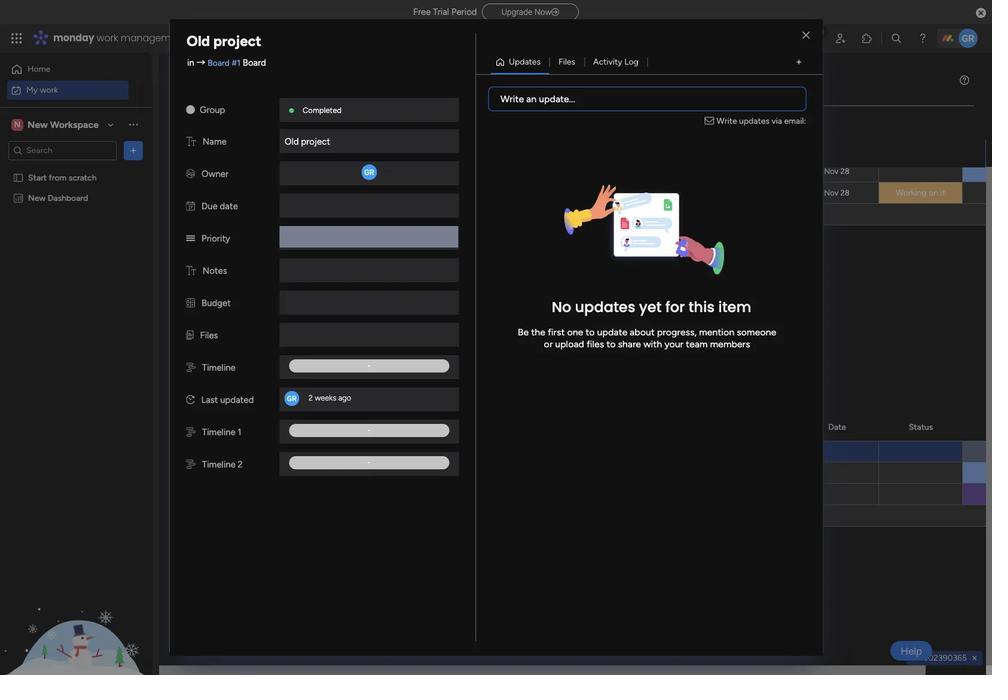 Task type: locate. For each thing, give the bounding box(es) containing it.
files
[[559, 57, 576, 67], [200, 330, 218, 341]]

files inside button
[[559, 57, 576, 67]]

dapulse timeline column image
[[186, 363, 196, 373], [186, 427, 196, 438], [186, 459, 196, 470]]

items down the this week / 0 items
[[274, 340, 295, 350]]

dapulse date column image
[[186, 201, 195, 212]]

date inside dialog
[[220, 201, 238, 212]]

items up next week / 0 items
[[272, 297, 293, 307]]

3 timeline from the top
[[202, 459, 236, 470]]

ago
[[338, 394, 351, 403]]

activity
[[593, 57, 623, 67]]

to
[[586, 327, 595, 338], [607, 339, 616, 350]]

0 vertical spatial work
[[97, 31, 118, 45]]

via
[[772, 116, 782, 126]]

hide
[[365, 124, 383, 134]]

new workspace
[[28, 119, 99, 130]]

identify
[[194, 468, 223, 479]]

files up update...
[[559, 57, 576, 67]]

0 vertical spatial write
[[501, 93, 524, 105]]

team
[[686, 339, 708, 350]]

dapulse text column image
[[186, 136, 196, 147]]

1 vertical spatial updates
[[575, 298, 636, 317]]

0 horizontal spatial date
[[220, 201, 238, 212]]

0 horizontal spatial old
[[187, 32, 210, 50]]

new right public dashboard "image"
[[28, 193, 46, 203]]

old down 3 items at left
[[285, 136, 299, 147]]

timeline
[[202, 363, 236, 373], [202, 427, 236, 438], [202, 459, 236, 470]]

0 vertical spatial 0
[[265, 297, 270, 307]]

week right next
[[228, 336, 256, 351]]

1 vertical spatial 0
[[267, 340, 272, 350]]

1 vertical spatial group
[[640, 189, 662, 198]]

0 horizontal spatial updates
[[575, 298, 636, 317]]

updates up update
[[575, 298, 636, 317]]

files right v2 file column icon
[[200, 330, 218, 341]]

public board image
[[13, 172, 24, 183]]

name
[[203, 136, 227, 147]]

period
[[452, 7, 477, 17]]

upgrade
[[502, 7, 533, 17]]

work inside button
[[40, 85, 58, 95]]

owner
[[202, 169, 229, 179]]

2 horizontal spatial 3
[[293, 426, 297, 436]]

free
[[413, 7, 431, 17]]

first
[[548, 327, 565, 338]]

1 vertical spatial new
[[194, 167, 211, 177]]

item right add
[[220, 209, 237, 220]]

1 nov from the top
[[825, 146, 839, 155]]

timeline up later /
[[202, 363, 236, 373]]

project down search image
[[301, 136, 330, 147]]

without a date / 3 items
[[201, 422, 320, 437]]

0 vertical spatial to
[[586, 327, 595, 338]]

1 horizontal spatial to
[[607, 339, 616, 350]]

group left title
[[640, 189, 662, 198]]

0 vertical spatial group
[[200, 105, 225, 115]]

→
[[197, 57, 206, 68]]

1 dapulse timeline column image from the top
[[186, 363, 196, 373]]

0
[[265, 297, 270, 307], [267, 340, 272, 350]]

/ right budget
[[256, 293, 262, 308]]

0 vertical spatial nov 28
[[824, 167, 850, 176]]

1 horizontal spatial updates
[[739, 116, 770, 126]]

2 timeline from the top
[[202, 427, 236, 438]]

2 vertical spatial nov
[[824, 188, 839, 197]]

1 vertical spatial write
[[717, 116, 737, 126]]

0 horizontal spatial 2
[[238, 459, 243, 470]]

list box
[[0, 165, 153, 370]]

items inside the this week / 0 items
[[272, 297, 293, 307]]

new right n
[[28, 119, 48, 130]]

people
[[747, 121, 773, 131]]

your
[[665, 339, 684, 350]]

group
[[200, 105, 225, 115], [640, 189, 662, 198]]

weaknesses
[[279, 468, 324, 479]]

lottie animation element
[[0, 555, 153, 675]]

1 horizontal spatial old project
[[285, 136, 330, 147]]

0 vertical spatial 3
[[259, 124, 263, 135]]

new down project
[[194, 167, 211, 177]]

write an update...
[[501, 93, 575, 105]]

1 vertical spatial week
[[228, 336, 256, 351]]

dapulse timeline column image for timeline 1
[[186, 427, 196, 438]]

0 vertical spatial project
[[213, 32, 262, 50]]

no
[[552, 298, 572, 317]]

None search field
[[227, 120, 339, 139]]

0 horizontal spatial old project
[[187, 32, 262, 50]]

2 vertical spatial new
[[28, 193, 46, 203]]

write inside button
[[501, 93, 524, 105]]

board right the #1
[[243, 57, 266, 68]]

date right "due"
[[220, 201, 238, 212]]

item
[[213, 167, 231, 177], [220, 209, 237, 220]]

date right a
[[256, 422, 282, 437]]

0 horizontal spatial to
[[586, 327, 595, 338]]

1 vertical spatial 2
[[238, 459, 243, 470]]

1 vertical spatial timeline
[[202, 427, 236, 438]]

0 horizontal spatial group
[[200, 105, 225, 115]]

group inside no updates yet for this item dialog
[[200, 105, 225, 115]]

v2 sun image
[[186, 105, 195, 115]]

1 horizontal spatial old
[[285, 136, 299, 147]]

work for my
[[40, 85, 58, 95]]

activity log
[[593, 57, 639, 67]]

1 left a
[[238, 427, 242, 438]]

1 down customize
[[474, 170, 476, 178]]

1 vertical spatial dapulse timeline column image
[[186, 427, 196, 438]]

start from scratch
[[28, 173, 97, 183]]

1 horizontal spatial work
[[97, 31, 118, 45]]

0 horizontal spatial board
[[208, 58, 230, 68]]

home
[[28, 64, 50, 74]]

timeline left a
[[202, 427, 236, 438]]

dapulse timeline column image left timeline 1
[[186, 427, 196, 438]]

0 vertical spatial nov
[[825, 146, 839, 155]]

write left people
[[717, 116, 737, 126]]

old up "→"
[[187, 32, 210, 50]]

1 vertical spatial nov 28
[[824, 188, 850, 197]]

working
[[896, 188, 927, 198]]

id: 302390365 element
[[907, 651, 983, 666]]

2 dapulse timeline column image from the top
[[186, 427, 196, 438]]

to down update
[[607, 339, 616, 350]]

nov
[[825, 146, 839, 155], [824, 167, 839, 176], [824, 188, 839, 197]]

1 vertical spatial date
[[256, 422, 282, 437]]

write for write updates via email:
[[717, 116, 737, 126]]

new
[[28, 119, 48, 130], [194, 167, 211, 177], [28, 193, 46, 203]]

1 vertical spatial old project
[[285, 136, 330, 147]]

23
[[841, 146, 850, 155]]

/ right a
[[284, 422, 290, 437]]

week right this
[[225, 293, 254, 308]]

1 vertical spatial 1
[[238, 427, 242, 438]]

status
[[909, 422, 933, 432]]

+ add item
[[195, 209, 237, 220]]

0 horizontal spatial files
[[200, 330, 218, 341]]

1 horizontal spatial group
[[640, 189, 662, 198]]

timeline 1
[[202, 427, 242, 438]]

next
[[201, 336, 225, 351]]

item down project 3
[[213, 167, 231, 177]]

project
[[194, 145, 221, 156]]

0 horizontal spatial write
[[501, 93, 524, 105]]

v2 pulse updated log image
[[186, 395, 195, 406]]

0 vertical spatial date
[[220, 201, 238, 212]]

0 vertical spatial 2
[[309, 394, 313, 403]]

items down the weeks at the bottom of the page
[[299, 426, 320, 436]]

0 vertical spatial old project
[[187, 32, 262, 50]]

in → board #1 board
[[187, 57, 266, 68]]

updates for write
[[739, 116, 770, 126]]

now
[[535, 7, 552, 17]]

someone
[[737, 327, 777, 338]]

remove image
[[970, 654, 980, 663]]

old project
[[187, 32, 262, 50], [285, 136, 330, 147]]

2 vertical spatial dapulse timeline column image
[[186, 459, 196, 470]]

old project up in → board #1 board
[[187, 32, 262, 50]]

2 left the weeks at the bottom of the page
[[309, 394, 313, 403]]

week for next
[[228, 336, 256, 351]]

0 vertical spatial new
[[28, 119, 48, 130]]

0 vertical spatial date
[[829, 121, 846, 131]]

1 vertical spatial 28
[[841, 188, 850, 197]]

old project down search image
[[285, 136, 330, 147]]

Filter dashboard by text search field
[[227, 120, 339, 139]]

302390365
[[924, 653, 967, 663]]

v2 file column image
[[186, 330, 194, 341]]

timeline down timeline 1
[[202, 459, 236, 470]]

0 vertical spatial timeline
[[202, 363, 236, 373]]

#1
[[232, 58, 241, 68]]

0 inside the this week / 0 items
[[265, 297, 270, 307]]

1 nov 28 from the top
[[824, 167, 850, 176]]

0 vertical spatial week
[[225, 293, 254, 308]]

work right my
[[40, 85, 58, 95]]

no updates yet for this item
[[552, 298, 752, 317]]

see plans
[[209, 33, 245, 43]]

1 vertical spatial date
[[829, 422, 846, 432]]

0 horizontal spatial 3
[[223, 145, 227, 156]]

/ up 'updated'
[[231, 379, 236, 394]]

invite members image
[[835, 32, 847, 44]]

new for new dashboard
[[28, 193, 46, 203]]

1 vertical spatial work
[[40, 85, 58, 95]]

option
[[0, 167, 153, 169]]

updates left "via"
[[739, 116, 770, 126]]

1 vertical spatial project
[[301, 136, 330, 147]]

1
[[474, 170, 476, 178], [238, 427, 242, 438]]

old
[[187, 32, 210, 50], [285, 136, 299, 147]]

work for monday
[[97, 31, 118, 45]]

start
[[28, 173, 47, 183]]

1 horizontal spatial write
[[717, 116, 737, 126]]

work
[[97, 31, 118, 45], [40, 85, 58, 95]]

1 horizontal spatial 2
[[309, 394, 313, 403]]

1 inside no updates yet for this item dialog
[[238, 427, 242, 438]]

1 timeline from the top
[[202, 363, 236, 373]]

1 horizontal spatial 1
[[474, 170, 476, 178]]

items right done
[[406, 124, 427, 134]]

monday work management
[[53, 31, 186, 45]]

2 vertical spatial timeline
[[202, 459, 236, 470]]

/
[[256, 293, 262, 308], [259, 336, 264, 351], [231, 379, 236, 394], [284, 422, 290, 437]]

due
[[202, 201, 218, 212]]

0 vertical spatial files
[[559, 57, 576, 67]]

0 up next week / 0 items
[[265, 297, 270, 307]]

0 horizontal spatial 1
[[238, 427, 242, 438]]

0 vertical spatial 1
[[474, 170, 476, 178]]

1 button
[[451, 161, 490, 182]]

0 for next week /
[[267, 340, 272, 350]]

1 vertical spatial nov
[[824, 167, 839, 176]]

2 date from the top
[[829, 422, 846, 432]]

new inside the workspace selection element
[[28, 119, 48, 130]]

1 vertical spatial old
[[285, 136, 299, 147]]

28
[[841, 167, 850, 176], [841, 188, 850, 197]]

dapulse timeline column image left 'timeline 2'
[[186, 459, 196, 470]]

3 nov from the top
[[824, 188, 839, 197]]

0 vertical spatial 28
[[841, 167, 850, 176]]

project 3
[[194, 145, 227, 156]]

items left search image
[[265, 124, 286, 135]]

timeline for timeline
[[202, 363, 236, 373]]

0 inside next week / 0 items
[[267, 340, 272, 350]]

my work button
[[7, 80, 129, 100]]

1 horizontal spatial 3
[[259, 124, 263, 135]]

project up the #1
[[213, 32, 262, 50]]

trial
[[433, 7, 449, 17]]

upload
[[555, 339, 584, 350]]

new for new workspace
[[28, 119, 48, 130]]

0 horizontal spatial work
[[40, 85, 58, 95]]

workspace selection element
[[11, 118, 101, 132]]

0 vertical spatial updates
[[739, 116, 770, 126]]

search everything image
[[891, 32, 903, 44]]

updates button
[[491, 53, 550, 72]]

1 horizontal spatial files
[[559, 57, 576, 67]]

2 left and
[[238, 459, 243, 470]]

work right monday
[[97, 31, 118, 45]]

group for group title
[[640, 189, 662, 198]]

write left 'an'
[[501, 93, 524, 105]]

nov 28
[[824, 167, 850, 176], [824, 188, 850, 197]]

0 down the this week / 0 items
[[267, 340, 272, 350]]

my work
[[26, 85, 58, 95]]

to up files
[[586, 327, 595, 338]]

1 date from the top
[[829, 121, 846, 131]]

0 horizontal spatial project
[[213, 32, 262, 50]]

items inside the without a date / 3 items
[[299, 426, 320, 436]]

write updates via email:
[[717, 116, 806, 126]]

scratch
[[69, 173, 97, 183]]

group right v2 sun image
[[200, 105, 225, 115]]

0 vertical spatial dapulse timeline column image
[[186, 363, 196, 373]]

1 horizontal spatial date
[[256, 422, 282, 437]]

2 vertical spatial 3
[[293, 426, 297, 436]]

3 dapulse timeline column image from the top
[[186, 459, 196, 470]]

id: 302390365
[[912, 653, 967, 663]]

members
[[710, 339, 750, 350]]

0 for this week /
[[265, 297, 270, 307]]

1 vertical spatial item
[[220, 209, 237, 220]]

board left the #1
[[208, 58, 230, 68]]

dapulse timeline column image up v2 pulse updated log icon
[[186, 363, 196, 373]]

with
[[644, 339, 662, 350]]

write
[[501, 93, 524, 105], [717, 116, 737, 126]]



Task type: vqa. For each thing, say whether or not it's contained in the screenshot.
3
yes



Task type: describe. For each thing, give the bounding box(es) containing it.
envelope o image
[[705, 115, 717, 127]]

apps image
[[861, 32, 873, 44]]

title
[[663, 189, 678, 198]]

add
[[202, 209, 218, 220]]

weeks
[[315, 394, 336, 403]]

0 vertical spatial item
[[213, 167, 231, 177]]

lottie animation image
[[0, 555, 153, 675]]

be
[[518, 327, 529, 338]]

1 vertical spatial 3
[[223, 145, 227, 156]]

customize
[[451, 124, 491, 134]]

board inside in → board #1 board
[[208, 58, 230, 68]]

add view image
[[797, 58, 802, 67]]

v2 status image
[[186, 233, 195, 244]]

no updates yet for this item dialog
[[0, 0, 992, 675]]

upgrade now
[[502, 7, 552, 17]]

week for this
[[225, 293, 254, 308]]

files
[[587, 339, 604, 350]]

management
[[121, 31, 186, 45]]

3 inside the without a date / 3 items
[[293, 426, 297, 436]]

public dashboard image
[[13, 192, 24, 204]]

1 horizontal spatial board
[[243, 57, 266, 68]]

nov 23
[[825, 146, 850, 155]]

1 28 from the top
[[841, 167, 850, 176]]

/ down the this week / 0 items
[[259, 336, 264, 351]]

update...
[[539, 93, 575, 105]]

home button
[[7, 60, 129, 79]]

priority
[[202, 233, 230, 244]]

dapulse close image
[[976, 7, 986, 19]]

new dashboard
[[28, 193, 88, 203]]

group title
[[640, 189, 678, 198]]

help image
[[917, 32, 929, 44]]

help button
[[891, 641, 933, 661]]

Search in workspace field
[[25, 144, 100, 157]]

this
[[201, 293, 223, 308]]

working on it
[[896, 188, 946, 198]]

1 vertical spatial files
[[200, 330, 218, 341]]

timeline 2
[[202, 459, 243, 470]]

item
[[719, 298, 752, 317]]

dapulse timeline column image for timeline 2
[[186, 459, 196, 470]]

completed
[[303, 106, 342, 115]]

my
[[26, 85, 38, 95]]

hide done items
[[365, 124, 427, 134]]

about
[[630, 327, 655, 338]]

plans
[[226, 33, 245, 43]]

mention
[[699, 327, 735, 338]]

see
[[209, 33, 224, 43]]

1 horizontal spatial project
[[301, 136, 330, 147]]

email:
[[785, 116, 806, 126]]

the
[[531, 327, 546, 338]]

dapulse rightstroke image
[[552, 8, 559, 17]]

dapulse text column image
[[186, 266, 196, 276]]

log
[[625, 57, 639, 67]]

or
[[544, 339, 553, 350]]

activity log button
[[585, 53, 648, 72]]

group for group
[[200, 105, 225, 115]]

dapulse timeline column image for timeline
[[186, 363, 196, 373]]

items inside next week / 0 items
[[274, 340, 295, 350]]

from
[[49, 173, 67, 183]]

due date
[[202, 201, 238, 212]]

share
[[618, 339, 641, 350]]

write for write an update...
[[501, 93, 524, 105]]

last
[[201, 395, 218, 406]]

for
[[666, 298, 685, 317]]

later /
[[201, 379, 239, 394]]

upgrade now link
[[482, 3, 579, 20]]

without
[[201, 422, 243, 437]]

yet
[[639, 298, 662, 317]]

inbox image
[[809, 32, 821, 44]]

2 28 from the top
[[841, 188, 850, 197]]

updates for no
[[575, 298, 636, 317]]

1 inside button
[[474, 170, 476, 178]]

and
[[263, 468, 277, 479]]

free trial period
[[413, 7, 477, 17]]

0 vertical spatial old
[[187, 32, 210, 50]]

this
[[689, 298, 715, 317]]

done
[[385, 124, 404, 134]]

2 nov 28 from the top
[[824, 188, 850, 197]]

new for new item
[[194, 167, 211, 177]]

1 image
[[818, 25, 829, 38]]

this week / 0 items
[[201, 293, 293, 308]]

timeline for timeline 1
[[202, 427, 236, 438]]

budget
[[202, 298, 231, 309]]

updated
[[220, 395, 254, 406]]

3 items
[[259, 124, 286, 135]]

+
[[195, 209, 200, 220]]

v2 multiple person column image
[[186, 169, 195, 179]]

1 vertical spatial to
[[607, 339, 616, 350]]

id:
[[912, 653, 922, 663]]

be the first one to update about progress, mention someone or upload files to share with your team members
[[518, 327, 777, 350]]

list box containing start from scratch
[[0, 165, 153, 370]]

updates
[[509, 57, 541, 67]]

notes
[[203, 266, 227, 276]]

timeline for timeline 2
[[202, 459, 236, 470]]

later
[[201, 379, 228, 394]]

greg robinson image
[[959, 29, 978, 48]]

see plans button
[[193, 29, 251, 47]]

progress,
[[657, 327, 697, 338]]

close image
[[803, 31, 810, 40]]

last updated
[[201, 395, 254, 406]]

workspace image
[[11, 118, 23, 131]]

update
[[597, 327, 628, 338]]

write an update... button
[[488, 87, 806, 111]]

search image
[[325, 124, 334, 134]]

2 weeks ago
[[309, 394, 351, 403]]

n
[[14, 119, 21, 130]]

it
[[941, 188, 946, 198]]

select product image
[[11, 32, 23, 44]]

workspace
[[50, 119, 99, 130]]

next week / 0 items
[[201, 336, 295, 351]]

new item
[[194, 167, 231, 177]]

dashboard
[[48, 193, 88, 203]]

dapulse numbers column image
[[186, 298, 195, 309]]

files button
[[550, 53, 585, 72]]

a
[[246, 422, 254, 437]]

2 nov from the top
[[824, 167, 839, 176]]



